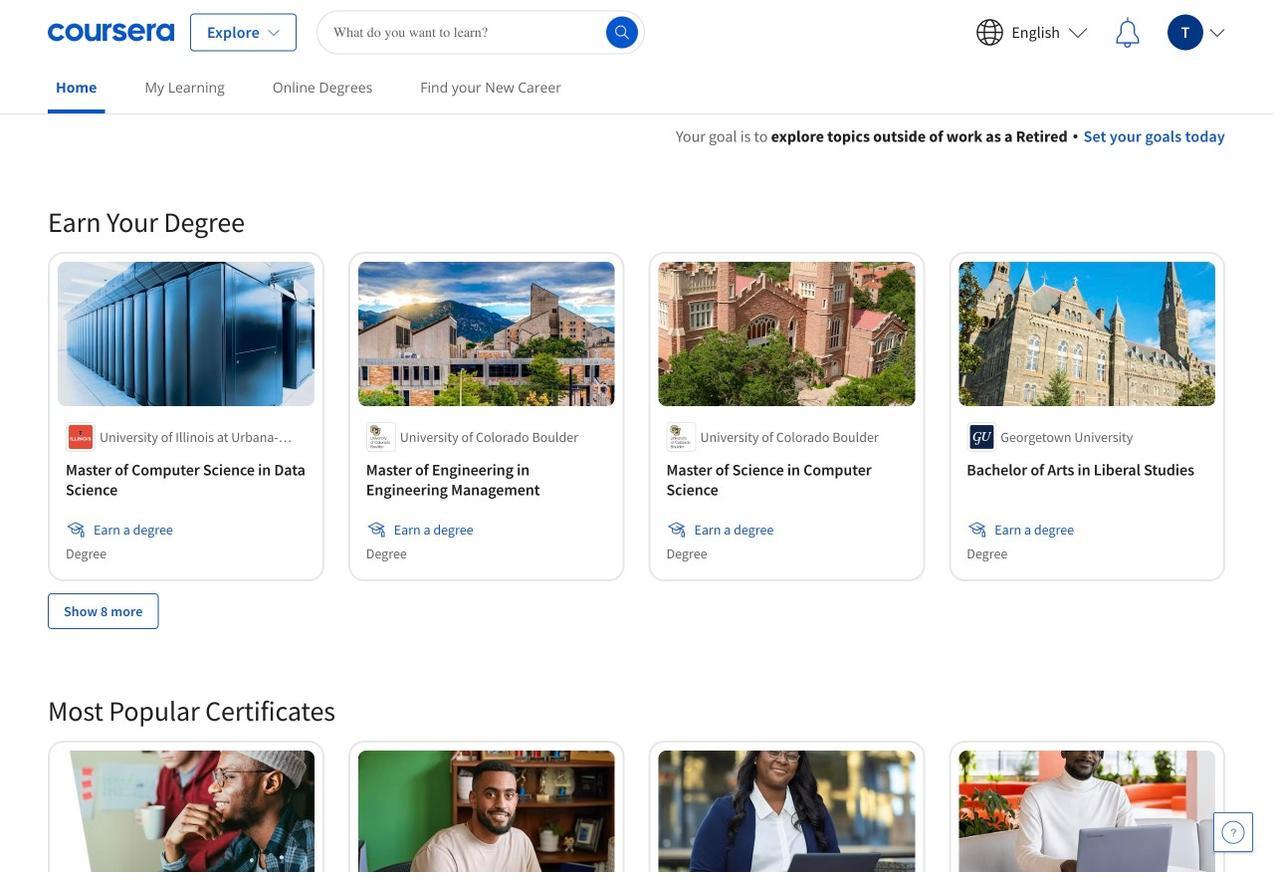 Task type: describe. For each thing, give the bounding box(es) containing it.
earn your degree collection element
[[36, 172, 1237, 661]]

What do you want to learn? text field
[[316, 10, 645, 54]]

coursera image
[[48, 16, 174, 48]]



Task type: vqa. For each thing, say whether or not it's contained in the screenshot.
WHAT DO YOU WANT TO LEARN? text field in the top of the page
yes



Task type: locate. For each thing, give the bounding box(es) containing it.
help center image
[[1222, 820, 1245, 844]]

main content
[[0, 101, 1273, 872]]

most popular certificates collection element
[[36, 661, 1237, 872]]

None search field
[[316, 10, 645, 54]]



